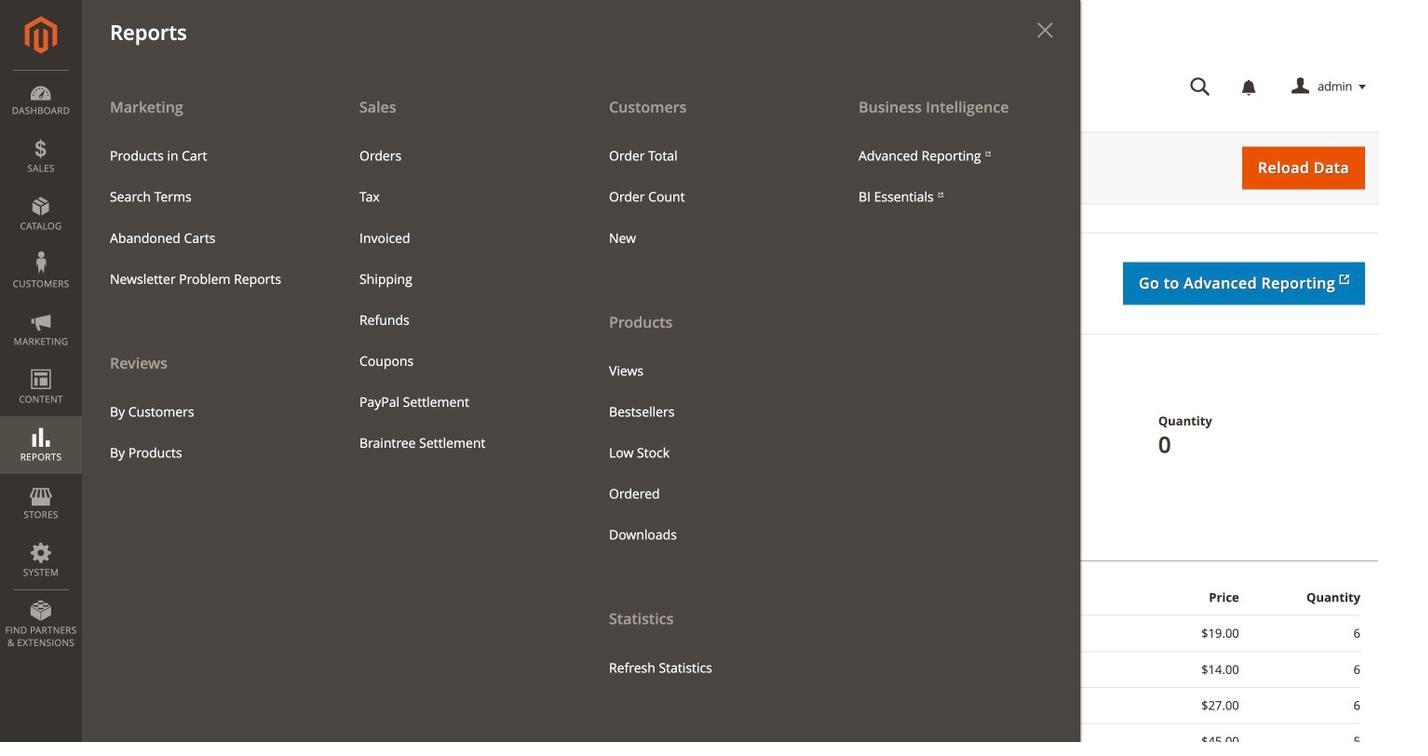 Task type: locate. For each thing, give the bounding box(es) containing it.
menu
[[82, 86, 1081, 742], [82, 86, 332, 474], [581, 86, 831, 689], [96, 136, 318, 300], [346, 136, 567, 464], [595, 136, 817, 259], [845, 136, 1067, 218], [595, 351, 817, 556], [96, 392, 318, 474]]

menu bar
[[0, 0, 1081, 742]]



Task type: vqa. For each thing, say whether or not it's contained in the screenshot.
text box
no



Task type: describe. For each thing, give the bounding box(es) containing it.
magento admin panel image
[[25, 16, 57, 54]]



